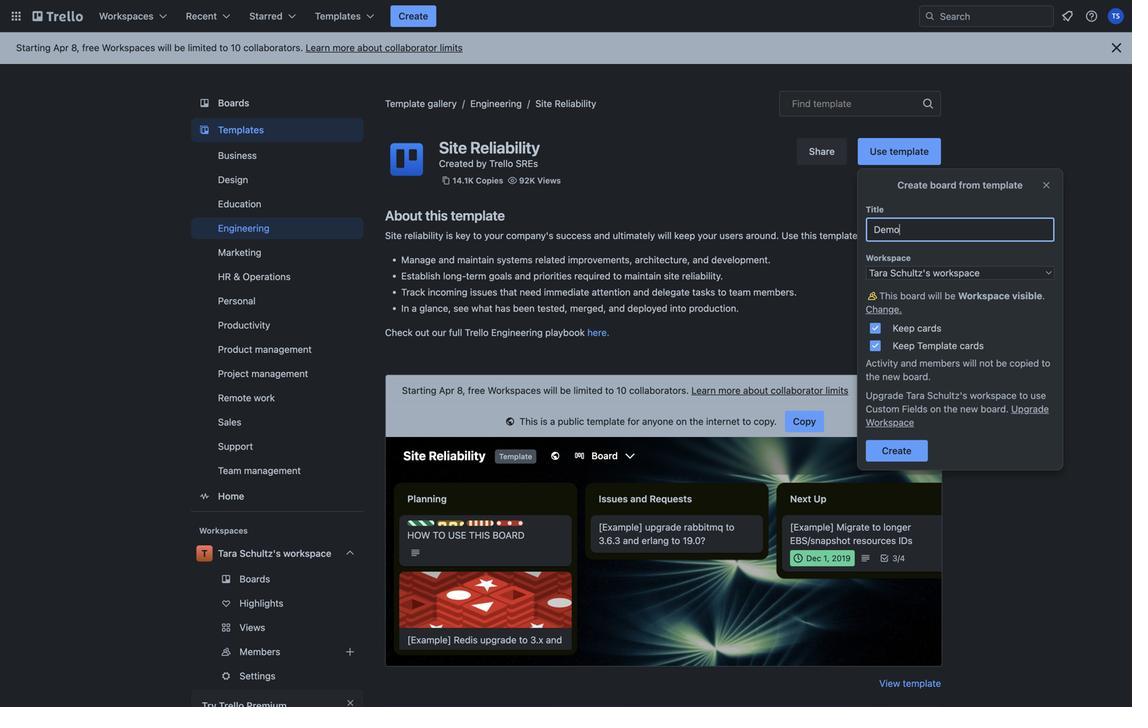 Task type: locate. For each thing, give the bounding box(es) containing it.
schultz's up on
[[927, 390, 967, 401]]

to right the copied
[[1042, 358, 1051, 369]]

will left keep at the top right of the page
[[658, 230, 672, 241]]

0 horizontal spatial new
[[883, 371, 900, 382]]

0 vertical spatial maintain
[[457, 254, 494, 266]]

1 vertical spatial upgrade
[[1011, 404, 1049, 415]]

cards down this board will be workspace visible . change.
[[917, 323, 942, 334]]

templates up more
[[315, 10, 361, 22]]

upgrade for upgrade tara schultz's workspace to use custom fields on the new board.
[[866, 390, 904, 401]]

0 horizontal spatial trello
[[465, 327, 489, 338]]

0 vertical spatial board.
[[903, 371, 931, 382]]

members
[[240, 647, 280, 658]]

be right 'not' at the bottom right
[[996, 358, 1007, 369]]

trello for reliability
[[489, 158, 513, 169]]

upgrade down the use
[[1011, 404, 1049, 415]]

workspace inside this board will be workspace visible . change.
[[958, 290, 1010, 302]]

keep
[[674, 230, 695, 241]]

management down productivity link
[[255, 344, 312, 355]]

use inside use template 'button'
[[870, 146, 887, 157]]

1 vertical spatial engineering
[[218, 223, 270, 234]]

your right key
[[484, 230, 504, 241]]

sres
[[516, 158, 538, 169]]

switch to… image
[[9, 9, 23, 23]]

0 horizontal spatial views
[[240, 622, 265, 634]]

0 vertical spatial site
[[536, 98, 552, 109]]

1 horizontal spatial new
[[960, 404, 978, 415]]

tara schultz (taraschultz7) image
[[1108, 8, 1124, 24]]

10
[[231, 42, 241, 53]]

0 vertical spatial trello
[[489, 158, 513, 169]]

1 horizontal spatial workspace
[[970, 390, 1017, 401]]

1 vertical spatial workspace
[[958, 290, 1010, 302]]

1 horizontal spatial reliability
[[555, 98, 596, 109]]

Title text field
[[866, 218, 1055, 242]]

see
[[454, 303, 469, 314]]

title
[[866, 205, 884, 214]]

0 horizontal spatial schultz's
[[240, 548, 281, 559]]

0 vertical spatial schultz's
[[927, 390, 967, 401]]

management inside "link"
[[255, 344, 312, 355]]

0 horizontal spatial maintain
[[457, 254, 494, 266]]

views right 92k
[[537, 176, 561, 185]]

tested,
[[537, 303, 568, 314]]

0 horizontal spatial the
[[866, 371, 880, 382]]

0 horizontal spatial your
[[484, 230, 504, 241]]

highlights link
[[191, 593, 364, 615]]

0 horizontal spatial board.
[[903, 371, 931, 382]]

template up key
[[451, 208, 505, 223]]

0 vertical spatial engineering
[[470, 98, 522, 109]]

0 vertical spatial cards
[[917, 323, 942, 334]]

merged,
[[570, 303, 606, 314]]

new right on
[[960, 404, 978, 415]]

template up members
[[917, 340, 957, 351]]

will left 'limited' at the top
[[158, 42, 172, 53]]

upgrade
[[866, 390, 904, 401], [1011, 404, 1049, 415]]

the
[[866, 371, 880, 382], [944, 404, 958, 415]]

has
[[495, 303, 511, 314]]

product
[[218, 344, 252, 355]]

0 vertical spatial tara
[[906, 390, 925, 401]]

0 vertical spatial reliability
[[555, 98, 596, 109]]

workspace down custom
[[866, 417, 914, 428]]

workspace left visible
[[958, 290, 1010, 302]]

is
[[446, 230, 453, 241]]

boards link
[[191, 91, 364, 115], [191, 569, 364, 590]]

0 horizontal spatial templates
[[218, 124, 264, 135]]

0 vertical spatial new
[[883, 371, 900, 382]]

1 horizontal spatial the
[[944, 404, 958, 415]]

support link
[[191, 436, 364, 458]]

0 vertical spatial views
[[537, 176, 561, 185]]

1 vertical spatial reliability
[[470, 138, 540, 157]]

Find template field
[[779, 91, 941, 117]]

manage
[[401, 254, 436, 266]]

1 vertical spatial engineering link
[[191, 218, 364, 239]]

create for create board from template
[[898, 180, 928, 191]]

views
[[537, 176, 561, 185], [240, 622, 265, 634]]

members
[[920, 358, 960, 369]]

1 vertical spatial this
[[801, 230, 817, 241]]

template inside field
[[813, 98, 852, 109]]

cards up 'not' at the bottom right
[[960, 340, 984, 351]]

upgrade up custom
[[866, 390, 904, 401]]

be
[[174, 42, 185, 53], [945, 290, 956, 302], [996, 358, 1007, 369]]

be up the keep cards keep template cards activity and members will not be copied to the new board.
[[945, 290, 956, 302]]

boards link up highlights link in the bottom of the page
[[191, 569, 364, 590]]

site for site reliability
[[536, 98, 552, 109]]

this board will be workspace visible . change.
[[866, 290, 1045, 315]]

learn more about collaborator limits link
[[306, 42, 463, 53]]

will right this
[[928, 290, 942, 302]]

about
[[357, 42, 382, 53]]

engineering down been
[[491, 327, 543, 338]]

0 horizontal spatial site
[[385, 230, 402, 241]]

reliability
[[404, 230, 443, 241]]

site up sres
[[536, 98, 552, 109]]

1 vertical spatial templates
[[218, 124, 264, 135]]

1 horizontal spatial your
[[698, 230, 717, 241]]

1 vertical spatial cards
[[960, 340, 984, 351]]

0 vertical spatial be
[[174, 42, 185, 53]]

keep down change.
[[893, 323, 915, 334]]

1 vertical spatial board
[[900, 290, 926, 302]]

0 horizontal spatial workspace
[[283, 548, 331, 559]]

1 horizontal spatial board
[[930, 180, 957, 191]]

use down "find template" field
[[870, 146, 887, 157]]

starting
[[16, 42, 51, 53]]

project management
[[218, 368, 308, 379]]

and up reliability.
[[693, 254, 709, 266]]

0 vertical spatial workspace
[[970, 390, 1017, 401]]

engineering up site reliability created by trello sres
[[470, 98, 522, 109]]

boards right board icon
[[218, 97, 249, 109]]

1 your from the left
[[484, 230, 504, 241]]

0 vertical spatial use
[[870, 146, 887, 157]]

2 boards link from the top
[[191, 569, 364, 590]]

2 horizontal spatial site
[[536, 98, 552, 109]]

2 vertical spatial be
[[996, 358, 1007, 369]]

board. down 'not' at the bottom right
[[981, 404, 1009, 415]]

maintain down architecture,
[[624, 271, 661, 282]]

1 horizontal spatial tara
[[906, 390, 925, 401]]

the inside the keep cards keep template cards activity and members will not be copied to the new board.
[[866, 371, 880, 382]]

2 keep from the top
[[893, 340, 915, 351]]

1 horizontal spatial board.
[[981, 404, 1009, 415]]

team management
[[218, 465, 301, 477]]

0 vertical spatial workspaces
[[99, 10, 154, 22]]

share
[[809, 146, 835, 157]]

template inside 'button'
[[890, 146, 929, 157]]

1 horizontal spatial be
[[945, 290, 956, 302]]

0 vertical spatial create
[[399, 10, 428, 22]]

engineering link up site reliability created by trello sres
[[470, 98, 522, 109]]

2 your from the left
[[698, 230, 717, 241]]

1 vertical spatial boards link
[[191, 569, 364, 590]]

search image
[[925, 11, 935, 22]]

1 horizontal spatial site
[[439, 138, 467, 157]]

team
[[729, 287, 751, 298]]

boards link up templates link
[[191, 91, 364, 115]]

1 horizontal spatial this
[[801, 230, 817, 241]]

2 vertical spatial workspace
[[866, 417, 914, 428]]

free
[[82, 42, 99, 53]]

0 vertical spatial templates
[[315, 10, 361, 22]]

1 keep from the top
[[893, 323, 915, 334]]

workspace down 'not' at the bottom right
[[970, 390, 1017, 401]]

reliability for site reliability created by trello sres
[[470, 138, 540, 157]]

board. inside upgrade tara schultz's workspace to use custom fields on the new board.
[[981, 404, 1009, 415]]

boards link for views
[[191, 569, 364, 590]]

site for site reliability is key to your company's success and ultimately will keep your users around. use this template to...
[[385, 230, 402, 241]]

1 horizontal spatial templates
[[315, 10, 361, 22]]

1 horizontal spatial create
[[898, 180, 928, 191]]

tara inside upgrade tara schultz's workspace to use custom fields on the new board.
[[906, 390, 925, 401]]

engineering
[[470, 98, 522, 109], [218, 223, 270, 234], [491, 327, 543, 338]]

1 vertical spatial new
[[960, 404, 978, 415]]

create up collaborator
[[399, 10, 428, 22]]

None submit
[[866, 440, 928, 462]]

upgrade inside upgrade tara schultz's workspace to use custom fields on the new board.
[[866, 390, 904, 401]]

users
[[720, 230, 743, 241]]

the down activity
[[866, 371, 880, 382]]

workspaces up t
[[199, 526, 248, 536]]

learn
[[306, 42, 330, 53]]

create inside button
[[399, 10, 428, 22]]

view
[[879, 678, 900, 689]]

0 vertical spatial keep
[[893, 323, 915, 334]]

trello
[[489, 158, 513, 169], [465, 327, 489, 338]]

management down support link
[[244, 465, 301, 477]]

site inside site reliability created by trello sres
[[439, 138, 467, 157]]

create
[[399, 10, 428, 22], [898, 180, 928, 191]]

to left the use
[[1019, 390, 1028, 401]]

t
[[201, 548, 208, 559]]

workspaces up free
[[99, 10, 154, 22]]

visible
[[1012, 290, 1043, 302]]

not
[[979, 358, 994, 369]]

operations
[[243, 271, 291, 282]]

to inside the keep cards keep template cards activity and members will not be copied to the new board.
[[1042, 358, 1051, 369]]

0 horizontal spatial template
[[385, 98, 425, 109]]

and up need
[[515, 271, 531, 282]]

trello right full
[[465, 327, 489, 338]]

0 horizontal spatial tara
[[218, 548, 237, 559]]

and up improvements,
[[594, 230, 610, 241]]

1 vertical spatial keep
[[893, 340, 915, 351]]

site down about
[[385, 230, 402, 241]]

upgrade inside 'upgrade workspace'
[[1011, 404, 1049, 415]]

trello for out
[[465, 327, 489, 338]]

1 vertical spatial site
[[439, 138, 467, 157]]

1 boards link from the top
[[191, 91, 364, 115]]

add image
[[342, 644, 358, 660]]

site up created
[[439, 138, 467, 157]]

0 vertical spatial management
[[255, 344, 312, 355]]

board left "from"
[[930, 180, 957, 191]]

remote work
[[218, 393, 275, 404]]

0 vertical spatial boards link
[[191, 91, 364, 115]]

engineering up marketing at the top
[[218, 223, 270, 234]]

tara schultz's workspace
[[218, 548, 331, 559]]

workspace
[[866, 253, 911, 263], [958, 290, 1010, 302], [866, 417, 914, 428]]

project
[[218, 368, 249, 379]]

1 horizontal spatial upgrade
[[1011, 404, 1049, 415]]

will
[[158, 42, 172, 53], [658, 230, 672, 241], [928, 290, 942, 302], [963, 358, 977, 369]]

templates up the business
[[218, 124, 264, 135]]

0 vertical spatial board
[[930, 180, 957, 191]]

new down activity
[[883, 371, 900, 382]]

remote
[[218, 393, 251, 404]]

use right around.
[[782, 230, 799, 241]]

views up members
[[240, 622, 265, 634]]

0 horizontal spatial cards
[[917, 323, 942, 334]]

collaborator
[[385, 42, 437, 53]]

template left to...
[[820, 230, 858, 241]]

workspaces down workspaces popup button
[[102, 42, 155, 53]]

trello sres image
[[385, 138, 428, 181]]

management for project management
[[251, 368, 308, 379]]

boards
[[218, 97, 249, 109], [240, 574, 270, 585]]

production.
[[689, 303, 739, 314]]

0 horizontal spatial reliability
[[470, 138, 540, 157]]

and up long-
[[439, 254, 455, 266]]

keep up activity
[[893, 340, 915, 351]]

sm image
[[866, 289, 879, 303]]

site reliability created by trello sres
[[439, 138, 540, 169]]

site for site reliability created by trello sres
[[439, 138, 467, 157]]

design
[[218, 174, 248, 185]]

need
[[520, 287, 541, 298]]

0 vertical spatial the
[[866, 371, 880, 382]]

and down attention
[[609, 303, 625, 314]]

template
[[813, 98, 852, 109], [890, 146, 929, 157], [983, 180, 1023, 191], [451, 208, 505, 223], [820, 230, 858, 241], [903, 678, 941, 689]]

to left 10
[[219, 42, 228, 53]]

workspaces inside popup button
[[99, 10, 154, 22]]

1 vertical spatial create
[[898, 180, 928, 191]]

and right activity
[[901, 358, 917, 369]]

0 vertical spatial engineering link
[[470, 98, 522, 109]]

1 vertical spatial tara
[[218, 548, 237, 559]]

1 vertical spatial be
[[945, 290, 956, 302]]

1 vertical spatial management
[[251, 368, 308, 379]]

reliability inside site reliability created by trello sres
[[470, 138, 540, 157]]

template right find
[[813, 98, 852, 109]]

boards up highlights
[[240, 574, 270, 585]]

workspace down to...
[[866, 253, 911, 263]]

0 horizontal spatial engineering link
[[191, 218, 364, 239]]

0 horizontal spatial this
[[425, 208, 448, 223]]

board. inside the keep cards keep template cards activity and members will not be copied to the new board.
[[903, 371, 931, 382]]

0 horizontal spatial use
[[782, 230, 799, 241]]

change. link
[[866, 304, 902, 315]]

0 vertical spatial template
[[385, 98, 425, 109]]

1 vertical spatial template
[[917, 340, 957, 351]]

1 horizontal spatial use
[[870, 146, 887, 157]]

workspaces
[[99, 10, 154, 22], [102, 42, 155, 53], [199, 526, 248, 536]]

highlights
[[240, 598, 284, 609]]

workspace up highlights link in the bottom of the page
[[283, 548, 331, 559]]

be left 'limited' at the top
[[174, 42, 185, 53]]

tara
[[906, 390, 925, 401], [218, 548, 237, 559]]

1 vertical spatial maintain
[[624, 271, 661, 282]]

reliability
[[555, 98, 596, 109], [470, 138, 540, 157]]

long-
[[443, 271, 466, 282]]

create down use template 'button'
[[898, 180, 928, 191]]

template left gallery
[[385, 98, 425, 109]]

and up deployed
[[633, 287, 649, 298]]

1 vertical spatial board.
[[981, 404, 1009, 415]]

site
[[664, 271, 680, 282]]

0 vertical spatial upgrade
[[866, 390, 904, 401]]

to...
[[860, 230, 877, 241]]

schultz's inside upgrade tara schultz's workspace to use custom fields on the new board.
[[927, 390, 967, 401]]

1 horizontal spatial cards
[[960, 340, 984, 351]]

your right keep at the top right of the page
[[698, 230, 717, 241]]

1 horizontal spatial template
[[917, 340, 957, 351]]

0 vertical spatial boards
[[218, 97, 249, 109]]

tara up fields
[[906, 390, 925, 401]]

personal link
[[191, 290, 364, 312]]

board right this
[[900, 290, 926, 302]]

tara right t
[[218, 548, 237, 559]]

trello inside site reliability created by trello sres
[[489, 158, 513, 169]]

template up create board from template
[[890, 146, 929, 157]]

1 vertical spatial trello
[[465, 327, 489, 338]]

sales link
[[191, 412, 364, 433]]

that
[[500, 287, 517, 298]]

maintain up term
[[457, 254, 494, 266]]

will inside this board will be workspace visible . change.
[[928, 290, 942, 302]]

1 vertical spatial the
[[944, 404, 958, 415]]

0 horizontal spatial upgrade
[[866, 390, 904, 401]]

workspaces button
[[91, 5, 175, 27]]

design link
[[191, 169, 364, 191]]

use template
[[870, 146, 929, 157]]

management down product management "link"
[[251, 368, 308, 379]]

board for this
[[900, 290, 926, 302]]

will inside the keep cards keep template cards activity and members will not be copied to the new board.
[[963, 358, 977, 369]]

template board image
[[196, 122, 213, 138]]

will left 'not' at the bottom right
[[963, 358, 977, 369]]

this up reliability
[[425, 208, 448, 223]]

schultz's up highlights
[[240, 548, 281, 559]]

board. down members
[[903, 371, 931, 382]]

engineering link up marketing link on the top of the page
[[191, 218, 364, 239]]

starred
[[249, 10, 283, 22]]

priorities
[[534, 271, 572, 282]]

about this template
[[385, 208, 505, 223]]

1 vertical spatial schultz's
[[240, 548, 281, 559]]

the right on
[[944, 404, 958, 415]]

out
[[415, 327, 430, 338]]

this right around.
[[801, 230, 817, 241]]

education link
[[191, 193, 364, 215]]

board inside this board will be workspace visible . change.
[[900, 290, 926, 302]]

to inside upgrade tara schultz's workspace to use custom fields on the new board.
[[1019, 390, 1028, 401]]

2 vertical spatial management
[[244, 465, 301, 477]]

2 vertical spatial workspaces
[[199, 526, 248, 536]]

trello right by
[[489, 158, 513, 169]]

&
[[234, 271, 240, 282]]



Task type: describe. For each thing, give the bounding box(es) containing it.
template gallery link
[[385, 98, 457, 109]]

upgrade workspace link
[[866, 404, 1049, 428]]

create button
[[391, 5, 436, 27]]

0 horizontal spatial be
[[174, 42, 185, 53]]

required
[[574, 271, 611, 282]]

1 vertical spatial workspaces
[[102, 42, 155, 53]]

productivity link
[[191, 315, 364, 336]]

upgrade for upgrade workspace
[[1011, 404, 1049, 415]]

fields
[[902, 404, 928, 415]]

apr
[[53, 42, 69, 53]]

custom
[[866, 404, 900, 415]]

template right the 'view'
[[903, 678, 941, 689]]

remote work link
[[191, 388, 364, 409]]

create board from template
[[898, 180, 1023, 191]]

issues
[[470, 287, 497, 298]]

boards for home
[[218, 97, 249, 109]]

2 vertical spatial engineering
[[491, 327, 543, 338]]

0 vertical spatial this
[[425, 208, 448, 223]]

members link
[[191, 642, 364, 663]]

be inside this board will be workspace visible . change.
[[945, 290, 956, 302]]

immediate
[[544, 287, 589, 298]]

incoming
[[428, 287, 468, 298]]

to up attention
[[613, 271, 622, 282]]

into
[[670, 303, 687, 314]]

the inside upgrade tara schultz's workspace to use custom fields on the new board.
[[944, 404, 958, 415]]

activity
[[866, 358, 898, 369]]

view template
[[879, 678, 941, 689]]

and inside the keep cards keep template cards activity and members will not be copied to the new board.
[[901, 358, 917, 369]]

limited
[[188, 42, 217, 53]]

boards link for home
[[191, 91, 364, 115]]

back to home image
[[32, 5, 83, 27]]

home link
[[191, 485, 364, 509]]

productivity
[[218, 320, 270, 331]]

goals
[[489, 271, 512, 282]]

to left team
[[718, 287, 727, 298]]

1 vertical spatial use
[[782, 230, 799, 241]]

here.
[[587, 327, 610, 338]]

14.1k copies
[[453, 176, 503, 185]]

views link
[[191, 617, 364, 639]]

members.
[[753, 287, 797, 298]]

92k
[[519, 176, 535, 185]]

new inside the keep cards keep template cards activity and members will not be copied to the new board.
[[883, 371, 900, 382]]

find
[[792, 98, 811, 109]]

0 vertical spatial workspace
[[866, 253, 911, 263]]

templates link
[[191, 118, 364, 142]]

sales
[[218, 417, 241, 428]]

templates inside dropdown button
[[315, 10, 361, 22]]

Search field
[[935, 6, 1053, 26]]

template gallery
[[385, 98, 457, 109]]

board for create
[[930, 180, 957, 191]]

key
[[456, 230, 471, 241]]

attention
[[592, 287, 631, 298]]

workspace inside 'upgrade workspace'
[[866, 417, 914, 428]]

board image
[[196, 95, 213, 111]]

in
[[401, 303, 409, 314]]

1 vertical spatial views
[[240, 622, 265, 634]]

be inside the keep cards keep template cards activity and members will not be copied to the new board.
[[996, 358, 1007, 369]]

keep cards keep template cards activity and members will not be copied to the new board.
[[866, 323, 1051, 382]]

on
[[930, 404, 941, 415]]

to right key
[[473, 230, 482, 241]]

92k views
[[519, 176, 561, 185]]

here. link
[[587, 327, 610, 338]]

company's
[[506, 230, 554, 241]]

1 horizontal spatial views
[[537, 176, 561, 185]]

systems
[[497, 254, 533, 266]]

use template button
[[858, 138, 941, 165]]

around.
[[746, 230, 779, 241]]

product management link
[[191, 339, 364, 361]]

workspace inside upgrade tara schultz's workspace to use custom fields on the new board.
[[970, 390, 1017, 401]]

architecture,
[[635, 254, 690, 266]]

been
[[513, 303, 535, 314]]

use
[[1031, 390, 1046, 401]]

14.1k
[[453, 176, 474, 185]]

.
[[1043, 290, 1045, 302]]

gallery
[[428, 98, 457, 109]]

management for product management
[[255, 344, 312, 355]]

primary element
[[0, 0, 1132, 32]]

1 horizontal spatial engineering link
[[470, 98, 522, 109]]

new inside upgrade tara schultz's workspace to use custom fields on the new board.
[[960, 404, 978, 415]]

project management link
[[191, 363, 364, 385]]

check out our full trello engineering playbook here.
[[385, 327, 610, 338]]

1 vertical spatial workspace
[[283, 548, 331, 559]]

share button
[[797, 138, 847, 165]]

open information menu image
[[1085, 9, 1099, 23]]

establish
[[401, 271, 441, 282]]

improvements,
[[568, 254, 632, 266]]

settings link
[[191, 666, 364, 687]]

term
[[466, 271, 486, 282]]

business link
[[191, 145, 364, 166]]

view template link
[[879, 677, 941, 691]]

management for team management
[[244, 465, 301, 477]]

template right "from"
[[983, 180, 1023, 191]]

8,
[[71, 42, 80, 53]]

template inside the keep cards keep template cards activity and members will not be copied to the new board.
[[917, 340, 957, 351]]

created
[[439, 158, 474, 169]]

tasks
[[692, 287, 715, 298]]

0 notifications image
[[1059, 8, 1076, 24]]

reliability for site reliability
[[555, 98, 596, 109]]

create for create
[[399, 10, 428, 22]]

home image
[[196, 489, 213, 505]]

1 horizontal spatial maintain
[[624, 271, 661, 282]]

hr & operations link
[[191, 266, 364, 288]]

recent
[[186, 10, 217, 22]]

recent button
[[178, 5, 239, 27]]

site reliability is key to your company's success and ultimately will keep your users around. use this template to...
[[385, 230, 877, 241]]

team
[[218, 465, 241, 477]]

more
[[333, 42, 355, 53]]

settings
[[240, 671, 276, 682]]

check
[[385, 327, 413, 338]]

about
[[385, 208, 422, 223]]

product management
[[218, 344, 312, 355]]

track
[[401, 287, 425, 298]]

from
[[959, 180, 980, 191]]

boards for views
[[240, 574, 270, 585]]

education
[[218, 198, 261, 210]]

marketing link
[[191, 242, 364, 264]]

ultimately
[[613, 230, 655, 241]]



Task type: vqa. For each thing, say whether or not it's contained in the screenshot.
the bottom be
yes



